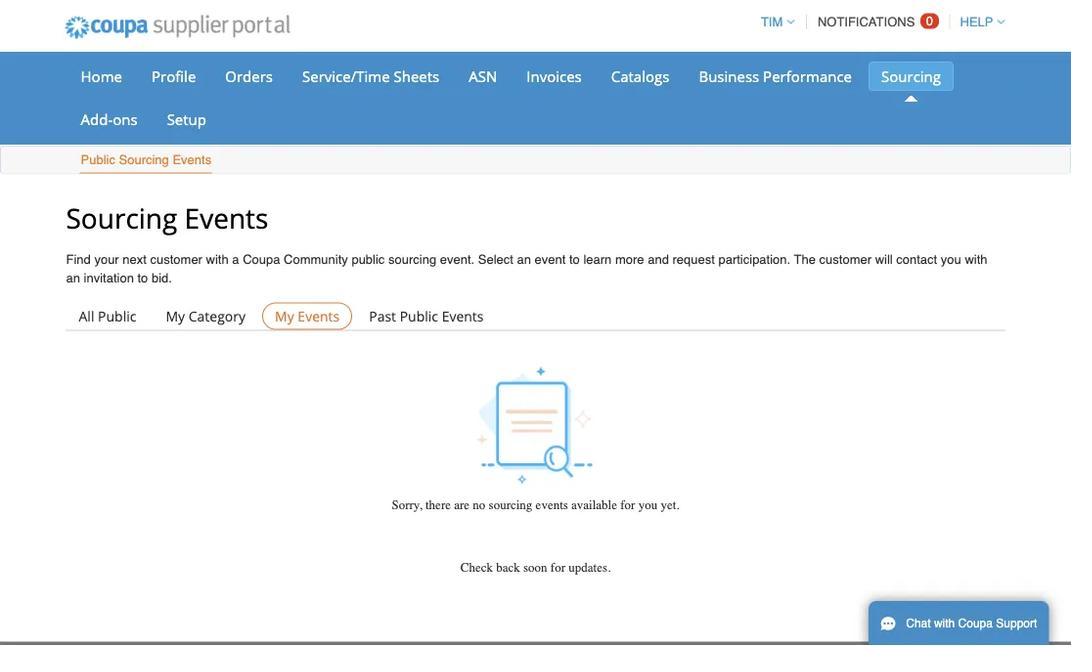 Task type: vqa. For each thing, say whether or not it's contained in the screenshot.
sourcing within the Find your next customer with a Coupa Community public sourcing event. Select an event to learn more and request participation. The customer will contact you with an invitation to bid.
yes



Task type: locate. For each thing, give the bounding box(es) containing it.
events down community
[[298, 307, 340, 326]]

participation.
[[718, 252, 791, 267]]

all public link
[[66, 303, 149, 330]]

service/time
[[302, 66, 390, 86]]

2 customer from the left
[[819, 252, 872, 267]]

all public
[[79, 307, 136, 326]]

service/time sheets link
[[290, 62, 452, 91]]

1 vertical spatial sourcing
[[489, 497, 533, 513]]

tab list
[[66, 303, 1005, 330]]

back
[[496, 560, 520, 575]]

profile
[[152, 66, 196, 86]]

1 horizontal spatial coupa
[[958, 617, 993, 631]]

events
[[536, 497, 568, 513]]

0 vertical spatial an
[[517, 252, 531, 267]]

sorry, there are no sourcing events available for you yet.
[[392, 497, 679, 513]]

coupa right a
[[243, 252, 280, 267]]

to
[[569, 252, 580, 267], [137, 271, 148, 285]]

add-ons link
[[68, 105, 150, 134]]

yet.
[[661, 497, 679, 513]]

customer
[[150, 252, 202, 267], [819, 252, 872, 267]]

customer left will
[[819, 252, 872, 267]]

coupa inside find your next customer with a coupa community public sourcing event. select an event to learn more and request participation. the customer will contact you with an invitation to bid.
[[243, 252, 280, 267]]

you right the contact
[[941, 252, 961, 267]]

support
[[996, 617, 1037, 631]]

you left yet.
[[638, 497, 658, 513]]

more
[[615, 252, 644, 267]]

0 horizontal spatial to
[[137, 271, 148, 285]]

sourcing down 0
[[881, 66, 941, 86]]

events
[[173, 153, 211, 167], [184, 199, 268, 236], [298, 307, 340, 326], [442, 307, 484, 326]]

0 vertical spatial to
[[569, 252, 580, 267]]

events down event.
[[442, 307, 484, 326]]

orders
[[225, 66, 273, 86]]

1 my from the left
[[166, 307, 185, 326]]

with
[[206, 252, 229, 267], [965, 252, 988, 267], [934, 617, 955, 631]]

sourcing link
[[869, 62, 954, 91]]

sourcing right public
[[388, 252, 436, 267]]

with right chat
[[934, 617, 955, 631]]

my inside my category link
[[166, 307, 185, 326]]

event.
[[440, 252, 475, 267]]

performance
[[763, 66, 852, 86]]

for right soon
[[551, 560, 565, 575]]

0 horizontal spatial an
[[66, 271, 80, 285]]

2 my from the left
[[275, 307, 294, 326]]

an left event
[[517, 252, 531, 267]]

navigation containing notifications 0
[[752, 3, 1005, 41]]

for
[[620, 497, 635, 513], [551, 560, 565, 575]]

find your next customer with a coupa community public sourcing event. select an event to learn more and request participation. the customer will contact you with an invitation to bid.
[[66, 252, 988, 285]]

an down find
[[66, 271, 80, 285]]

2 horizontal spatial with
[[965, 252, 988, 267]]

learn
[[583, 252, 612, 267]]

1 horizontal spatial customer
[[819, 252, 872, 267]]

coupa
[[243, 252, 280, 267], [958, 617, 993, 631]]

sourcing up next
[[66, 199, 177, 236]]

help link
[[951, 15, 1005, 29]]

to left the "bid."
[[137, 271, 148, 285]]

past public events link
[[356, 303, 496, 330]]

0
[[926, 14, 933, 28]]

business performance
[[699, 66, 852, 86]]

sourcing down ons
[[119, 153, 169, 167]]

2 vertical spatial sourcing
[[66, 199, 177, 236]]

events inside my events link
[[298, 307, 340, 326]]

request
[[673, 252, 715, 267]]

1 horizontal spatial my
[[275, 307, 294, 326]]

events inside past public events link
[[442, 307, 484, 326]]

1 horizontal spatial to
[[569, 252, 580, 267]]

0 horizontal spatial sourcing
[[388, 252, 436, 267]]

public right past
[[400, 307, 438, 326]]

asn link
[[456, 62, 510, 91]]

public for past
[[400, 307, 438, 326]]

1 horizontal spatial for
[[620, 497, 635, 513]]

events down setup link
[[173, 153, 211, 167]]

with left a
[[206, 252, 229, 267]]

public right all
[[98, 307, 136, 326]]

you
[[941, 252, 961, 267], [638, 497, 658, 513]]

an
[[517, 252, 531, 267], [66, 271, 80, 285]]

0 horizontal spatial coupa
[[243, 252, 280, 267]]

coupa left support
[[958, 617, 993, 631]]

home
[[81, 66, 122, 86]]

my down community
[[275, 307, 294, 326]]

public
[[81, 153, 115, 167], [98, 307, 136, 326], [400, 307, 438, 326]]

1 vertical spatial you
[[638, 497, 658, 513]]

to left learn
[[569, 252, 580, 267]]

sourcing right no
[[489, 497, 533, 513]]

sourcing
[[388, 252, 436, 267], [489, 497, 533, 513]]

0 horizontal spatial with
[[206, 252, 229, 267]]

0 horizontal spatial customer
[[150, 252, 202, 267]]

1 horizontal spatial you
[[941, 252, 961, 267]]

chat with coupa support
[[906, 617, 1037, 631]]

0 vertical spatial you
[[941, 252, 961, 267]]

1 vertical spatial coupa
[[958, 617, 993, 631]]

for right 'available'
[[620, 497, 635, 513]]

community
[[284, 252, 348, 267]]

navigation
[[752, 3, 1005, 41]]

0 vertical spatial coupa
[[243, 252, 280, 267]]

1 horizontal spatial with
[[934, 617, 955, 631]]

updates.
[[569, 560, 611, 575]]

0 vertical spatial sourcing
[[881, 66, 941, 86]]

my
[[166, 307, 185, 326], [275, 307, 294, 326]]

you inside find your next customer with a coupa community public sourcing event. select an event to learn more and request participation. the customer will contact you with an invitation to bid.
[[941, 252, 961, 267]]

0 horizontal spatial my
[[166, 307, 185, 326]]

public inside 'link'
[[98, 307, 136, 326]]

sourcing
[[881, 66, 941, 86], [119, 153, 169, 167], [66, 199, 177, 236]]

my events
[[275, 307, 340, 326]]

1 vertical spatial for
[[551, 560, 565, 575]]

with right the contact
[[965, 252, 988, 267]]

service/time sheets
[[302, 66, 439, 86]]

and
[[648, 252, 669, 267]]

help
[[960, 15, 993, 29]]

chat
[[906, 617, 931, 631]]

my inside my events link
[[275, 307, 294, 326]]

public for all
[[98, 307, 136, 326]]

customer up the "bid."
[[150, 252, 202, 267]]

my down the "bid."
[[166, 307, 185, 326]]

invoices link
[[514, 62, 595, 91]]

invitation
[[84, 271, 134, 285]]

0 vertical spatial sourcing
[[388, 252, 436, 267]]

add-ons
[[81, 109, 138, 129]]



Task type: describe. For each thing, give the bounding box(es) containing it.
business performance link
[[686, 62, 865, 91]]

setup
[[167, 109, 206, 129]]

tab list containing all public
[[66, 303, 1005, 330]]

notifications 0
[[818, 14, 933, 29]]

my category link
[[153, 303, 258, 330]]

catalogs
[[611, 66, 670, 86]]

sourcing for sourcing
[[881, 66, 941, 86]]

0 vertical spatial for
[[620, 497, 635, 513]]

past public events
[[369, 307, 484, 326]]

events up a
[[184, 199, 268, 236]]

1 horizontal spatial sourcing
[[489, 497, 533, 513]]

select
[[478, 252, 513, 267]]

coupa inside button
[[958, 617, 993, 631]]

coupa supplier portal image
[[51, 3, 303, 52]]

add-
[[81, 109, 113, 129]]

are
[[454, 497, 470, 513]]

business
[[699, 66, 759, 86]]

1 vertical spatial to
[[137, 271, 148, 285]]

a
[[232, 252, 239, 267]]

tim
[[761, 15, 783, 29]]

profile link
[[139, 62, 209, 91]]

check back soon for updates.
[[461, 560, 611, 575]]

home link
[[68, 62, 135, 91]]

your
[[94, 252, 119, 267]]

notifications
[[818, 15, 915, 29]]

1 vertical spatial sourcing
[[119, 153, 169, 167]]

with inside button
[[934, 617, 955, 631]]

1 customer from the left
[[150, 252, 202, 267]]

will
[[875, 252, 893, 267]]

public down add-
[[81, 153, 115, 167]]

there
[[426, 497, 451, 513]]

public sourcing events
[[81, 153, 211, 167]]

0 horizontal spatial you
[[638, 497, 658, 513]]

past
[[369, 307, 396, 326]]

orders link
[[213, 62, 286, 91]]

all
[[79, 307, 94, 326]]

contact
[[896, 252, 937, 267]]

find
[[66, 252, 91, 267]]

events inside public sourcing events link
[[173, 153, 211, 167]]

sheets
[[394, 66, 439, 86]]

event
[[535, 252, 566, 267]]

my events link
[[262, 303, 352, 330]]

catalogs link
[[598, 62, 682, 91]]

check
[[461, 560, 493, 575]]

the
[[794, 252, 816, 267]]

sorry,
[[392, 497, 422, 513]]

tim link
[[752, 15, 795, 29]]

public
[[352, 252, 385, 267]]

my for my category
[[166, 307, 185, 326]]

public sourcing events link
[[80, 148, 212, 174]]

1 vertical spatial an
[[66, 271, 80, 285]]

ons
[[113, 109, 138, 129]]

0 horizontal spatial for
[[551, 560, 565, 575]]

my for my events
[[275, 307, 294, 326]]

soon
[[523, 560, 547, 575]]

sourcing for sourcing events
[[66, 199, 177, 236]]

category
[[189, 307, 246, 326]]

next
[[123, 252, 147, 267]]

bid.
[[152, 271, 172, 285]]

sourcing inside find your next customer with a coupa community public sourcing event. select an event to learn more and request participation. the customer will contact you with an invitation to bid.
[[388, 252, 436, 267]]

no
[[473, 497, 486, 513]]

available
[[571, 497, 617, 513]]

invoices
[[527, 66, 582, 86]]

chat with coupa support button
[[869, 602, 1049, 647]]

sourcing events
[[66, 199, 268, 236]]

asn
[[469, 66, 497, 86]]

1 horizontal spatial an
[[517, 252, 531, 267]]

my category
[[166, 307, 246, 326]]

setup link
[[154, 105, 219, 134]]



